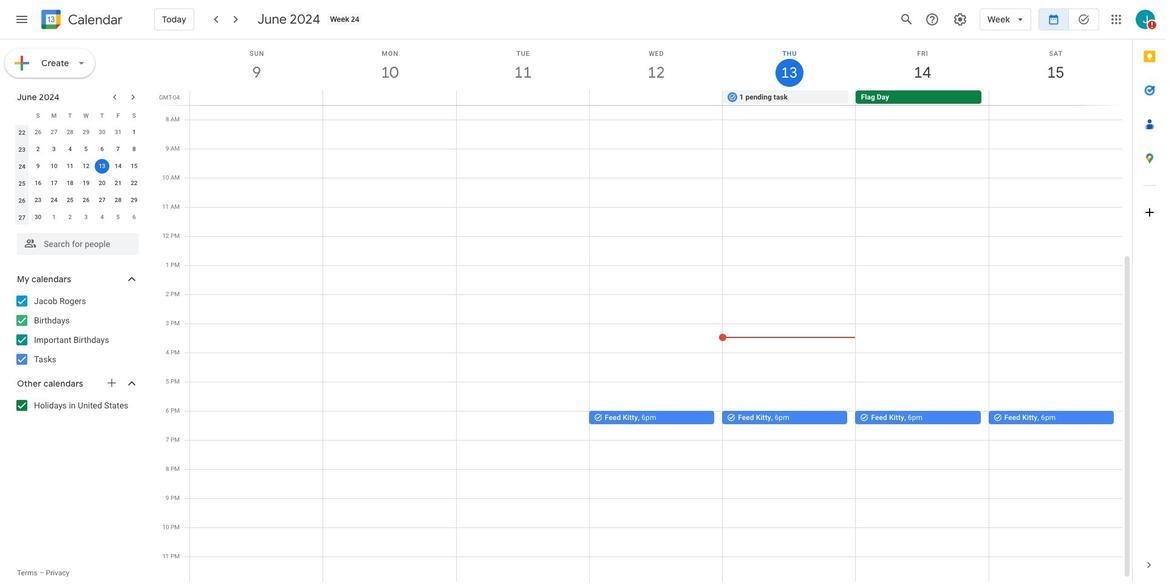 Task type: locate. For each thing, give the bounding box(es) containing it.
july 1 element
[[47, 210, 61, 225]]

cell
[[190, 90, 323, 105], [323, 90, 456, 105], [456, 90, 589, 105], [589, 90, 722, 105], [989, 90, 1122, 105], [94, 158, 110, 175]]

23 element
[[31, 193, 45, 208]]

column header
[[14, 107, 30, 124]]

None search field
[[0, 228, 151, 255]]

may 27 element
[[47, 125, 61, 140]]

29 element
[[127, 193, 141, 208]]

8 element
[[127, 142, 141, 157]]

heading inside calendar element
[[66, 12, 123, 27]]

grid
[[155, 39, 1132, 582]]

4 element
[[63, 142, 77, 157]]

july 4 element
[[95, 210, 109, 225]]

tuesday, june 11 element
[[456, 39, 590, 90]]

july 5 element
[[111, 210, 125, 225]]

row group
[[14, 124, 142, 226]]

5 element
[[79, 142, 93, 157]]

7 element
[[111, 142, 125, 157]]

25 element
[[63, 193, 77, 208]]

17 element
[[47, 176, 61, 191]]

thursday, june 13, today element
[[723, 39, 856, 90]]

row group inside june 2024 grid
[[14, 124, 142, 226]]

saturday, june 15 element
[[989, 39, 1122, 90]]

10 element
[[47, 159, 61, 174]]

3 element
[[47, 142, 61, 157]]

tab list
[[1133, 39, 1166, 548]]

july 3 element
[[79, 210, 93, 225]]

16 element
[[31, 176, 45, 191]]

column header inside june 2024 grid
[[14, 107, 30, 124]]

may 28 element
[[63, 125, 77, 140]]

add other calendars image
[[106, 377, 118, 389]]

heading
[[66, 12, 123, 27]]

sunday, june 9 element
[[190, 39, 323, 90]]

28 element
[[111, 193, 125, 208]]

wednesday, june 12 element
[[590, 39, 723, 90]]

20 element
[[95, 176, 109, 191]]

row
[[185, 90, 1132, 105], [14, 107, 142, 124], [14, 124, 142, 141], [14, 141, 142, 158], [14, 158, 142, 175], [14, 175, 142, 192], [14, 192, 142, 209], [14, 209, 142, 226]]

15 element
[[127, 159, 141, 174]]

calendar element
[[39, 7, 123, 34]]



Task type: describe. For each thing, give the bounding box(es) containing it.
may 29 element
[[79, 125, 93, 140]]

friday, june 14 element
[[856, 39, 989, 90]]

22 element
[[127, 176, 141, 191]]

july 2 element
[[63, 210, 77, 225]]

11 element
[[63, 159, 77, 174]]

july 6 element
[[127, 210, 141, 225]]

24 element
[[47, 193, 61, 208]]

main drawer image
[[15, 12, 29, 27]]

21 element
[[111, 176, 125, 191]]

2 element
[[31, 142, 45, 157]]

13, today element
[[95, 159, 109, 174]]

may 30 element
[[95, 125, 109, 140]]

12 element
[[79, 159, 93, 174]]

Search for people text field
[[24, 233, 131, 255]]

1 element
[[127, 125, 141, 140]]

27 element
[[95, 193, 109, 208]]

9 element
[[31, 159, 45, 174]]

14 element
[[111, 159, 125, 174]]

my calendars list
[[2, 292, 151, 369]]

june 2024 grid
[[12, 107, 142, 226]]

may 31 element
[[111, 125, 125, 140]]

26 element
[[79, 193, 93, 208]]

18 element
[[63, 176, 77, 191]]

6 element
[[95, 142, 109, 157]]

30 element
[[31, 210, 45, 225]]

settings menu image
[[953, 12, 968, 27]]

monday, june 10 element
[[323, 39, 456, 90]]

19 element
[[79, 176, 93, 191]]

may 26 element
[[31, 125, 45, 140]]

cell inside june 2024 grid
[[94, 158, 110, 175]]



Task type: vqa. For each thing, say whether or not it's contained in the screenshot.
10 element
yes



